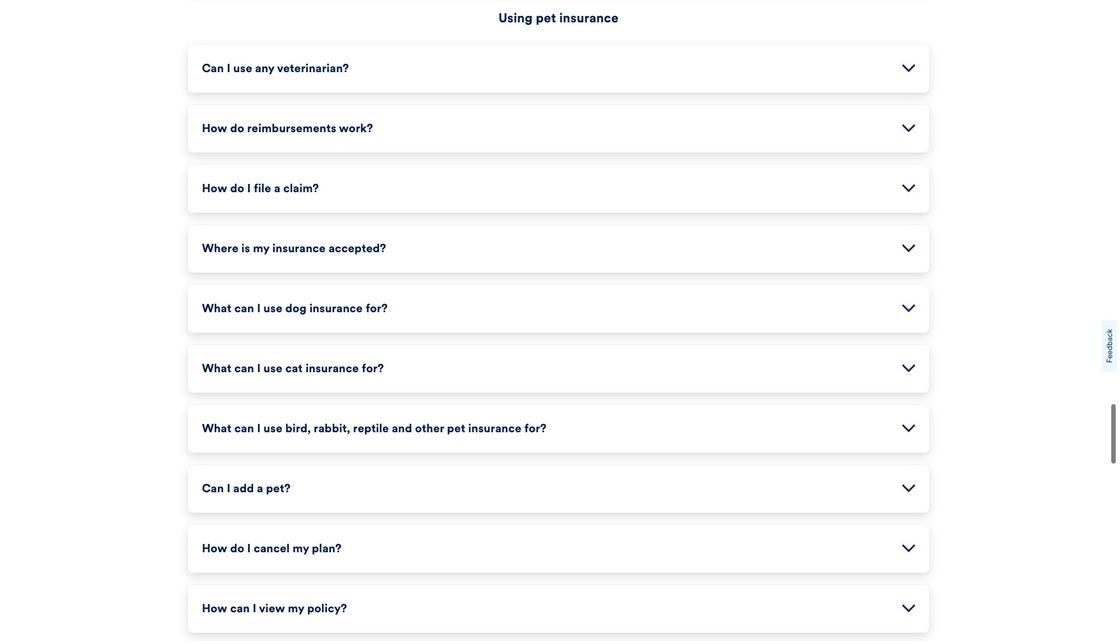 Task type: locate. For each thing, give the bounding box(es) containing it.
using pet insurance
[[499, 10, 619, 26]]



Task type: vqa. For each thing, say whether or not it's contained in the screenshot.
the Use
no



Task type: describe. For each thing, give the bounding box(es) containing it.
using
[[499, 10, 533, 26]]

insurance
[[560, 10, 619, 26]]

pet
[[536, 10, 556, 26]]



